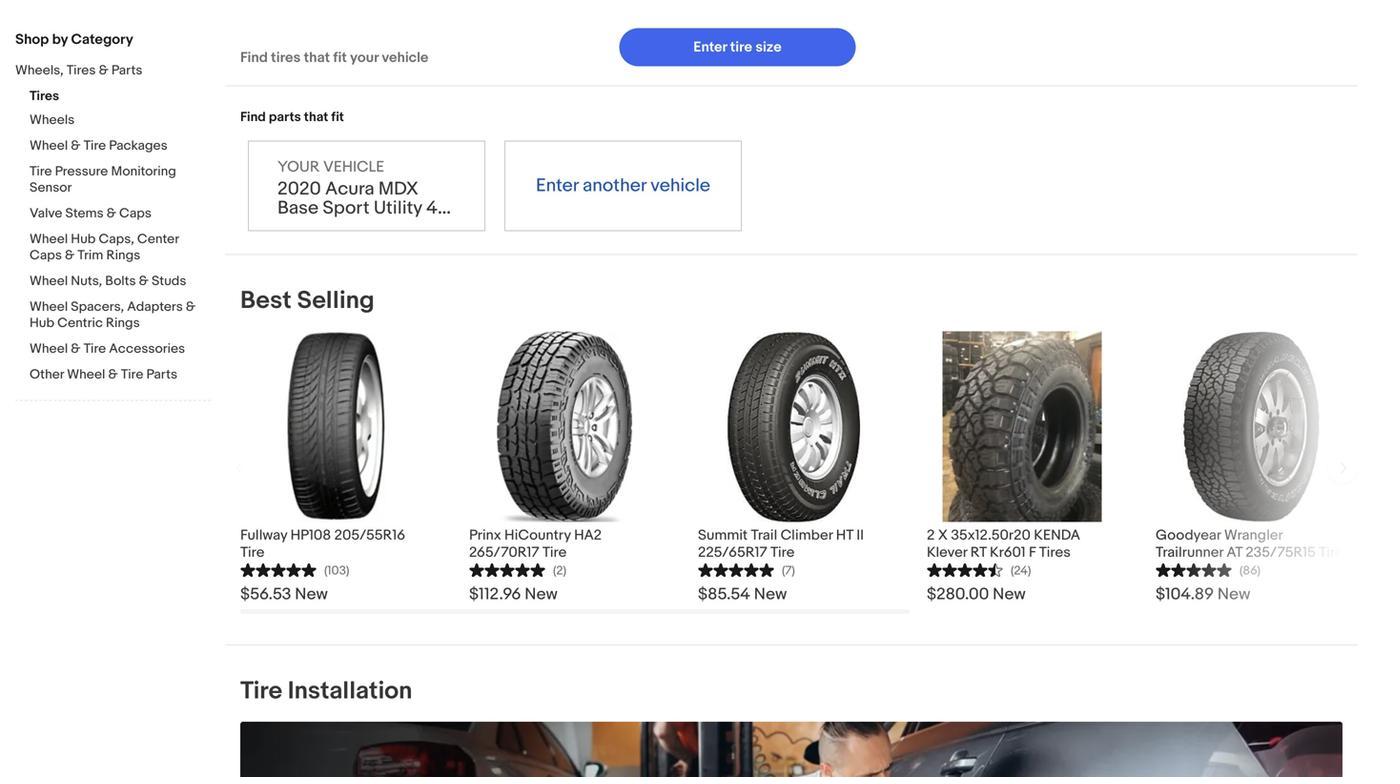 Task type: describe. For each thing, give the bounding box(es) containing it.
valve stems & caps link
[[30, 206, 211, 224]]

wheel & tire accessories link
[[30, 341, 211, 359]]

& up pressure on the top left
[[71, 138, 81, 154]]

(7) link
[[698, 561, 795, 578]]

nuts,
[[71, 273, 102, 289]]

wheels, tires & parts link
[[15, 62, 196, 81]]

& right bolts
[[139, 273, 149, 289]]

4.8 out of 5 stars image
[[240, 561, 317, 578]]

$56.53
[[240, 585, 291, 605]]

another
[[583, 175, 647, 197]]

wheels link
[[30, 112, 211, 130]]

trim
[[78, 248, 103, 264]]

find for find tires that fit your vehicle
[[240, 49, 268, 66]]

centric
[[57, 315, 103, 331]]

4.9 out of 5 stars image for $85.54
[[698, 561, 774, 578]]

packages
[[109, 138, 168, 154]]

your
[[350, 49, 379, 66]]

0 vertical spatial rings
[[106, 248, 140, 264]]

wheel left spacers,
[[30, 299, 68, 315]]

4.7 out of 5 stars image
[[927, 561, 1003, 578]]

(2) link
[[469, 561, 567, 578]]

fullway
[[240, 527, 287, 544]]

category
[[71, 31, 133, 48]]

stems
[[65, 206, 104, 222]]

tire pressure monitoring sensor link
[[30, 164, 211, 198]]

$56.53 new
[[240, 585, 328, 605]]

bolts
[[105, 273, 136, 289]]

other wheel & tire parts link
[[30, 367, 211, 385]]

vehicle inside "button"
[[651, 175, 711, 197]]

selling
[[297, 286, 375, 316]]

1 horizontal spatial caps
[[119, 206, 152, 222]]

wheel spacers, adapters & hub centric rings link
[[30, 299, 211, 333]]

enter for enter tire size
[[694, 39, 727, 56]]

tire left installation
[[240, 677, 282, 706]]

enter another vehicle
[[536, 175, 711, 197]]

kr601
[[990, 544, 1026, 561]]

best selling
[[240, 286, 375, 316]]

enter another vehicle button
[[505, 141, 742, 231]]

(103)
[[324, 564, 349, 578]]

& up caps, at the left top
[[107, 206, 116, 222]]

enter tire size
[[694, 39, 782, 56]]

new for $85.54 new
[[754, 585, 787, 605]]

goodyear wrangler trailrunner at 235/75r15 tire
[[1156, 527, 1344, 561]]

your
[[278, 158, 320, 176]]

prinx hicountry ha2 265/70r17 tire
[[469, 527, 602, 561]]

hp108
[[291, 527, 331, 544]]

valve
[[30, 206, 62, 222]]

225/65r17
[[698, 544, 767, 561]]

(24) link
[[927, 561, 1032, 578]]

wheel down wheels
[[30, 138, 68, 154]]

size
[[756, 39, 782, 56]]

$104.89
[[1156, 585, 1214, 605]]

wheel hub caps, center caps & trim rings link
[[30, 231, 211, 266]]

(7)
[[782, 564, 795, 578]]

& down studs
[[186, 299, 196, 315]]

wheel down valve
[[30, 231, 68, 248]]

ht
[[836, 527, 854, 544]]

monitoring
[[111, 164, 176, 180]]

wheels, tires & parts tires wheels wheel & tire packages tire pressure monitoring sensor valve stems & caps wheel hub caps, center caps & trim rings wheel nuts, bolts & studs wheel spacers, adapters & hub centric rings wheel & tire accessories other wheel & tire parts
[[15, 62, 196, 383]]

goodyear
[[1156, 527, 1221, 544]]

climber
[[781, 527, 833, 544]]

trailrunner
[[1156, 544, 1224, 561]]

other
[[30, 367, 64, 383]]

$104.89 new
[[1156, 585, 1251, 605]]

find tires that fit your vehicle
[[240, 49, 429, 66]]

tire down centric
[[84, 341, 106, 357]]

enter tire size button
[[619, 28, 856, 66]]

tire left pressure on the top left
[[30, 164, 52, 180]]

1 vertical spatial caps
[[30, 248, 62, 264]]

1 horizontal spatial tires
[[67, 62, 96, 79]]

rt
[[971, 544, 987, 561]]

tire inside prinx hicountry ha2 265/70r17 tire
[[543, 544, 567, 561]]

$85.54 new
[[698, 585, 787, 605]]

YOUR VEHICLE text field
[[278, 158, 456, 218]]

at
[[1227, 544, 1243, 561]]

265/70r17
[[469, 544, 539, 561]]

fullway hp108 205/55r16 tire image
[[285, 331, 386, 522]]

tire installation
[[240, 677, 412, 706]]

shop by category
[[15, 31, 133, 48]]

summit trail climber ht ii 225/65r17 tire image
[[727, 331, 861, 522]]

wheel up other
[[30, 341, 68, 357]]

ha2
[[574, 527, 602, 544]]

235/75r15
[[1246, 544, 1316, 561]]

0 vertical spatial vehicle
[[382, 49, 429, 66]]



Task type: vqa. For each thing, say whether or not it's contained in the screenshot.


Task type: locate. For each thing, give the bounding box(es) containing it.
2 x 35x12.50r20 kenda klever rt kr601 f tires image
[[943, 331, 1102, 522]]

(24)
[[1011, 564, 1032, 578]]

tire up $56.53
[[240, 544, 265, 561]]

4.9 out of 5 stars image for $104.89
[[1156, 561, 1232, 578]]

0 horizontal spatial hub
[[30, 315, 54, 331]]

new down (24)
[[993, 585, 1026, 605]]

1 horizontal spatial vehicle
[[651, 175, 711, 197]]

enter for enter another vehicle
[[536, 175, 579, 197]]

find left parts
[[240, 109, 266, 125]]

wheel
[[30, 138, 68, 154], [30, 231, 68, 248], [30, 273, 68, 289], [30, 299, 68, 315], [30, 341, 68, 357], [67, 367, 105, 383]]

wheels
[[30, 112, 75, 128]]

tire up pressure on the top left
[[84, 138, 106, 154]]

new for $56.53 new
[[295, 585, 328, 605]]

main content containing best selling
[[225, 28, 1370, 777]]

205/55r16
[[334, 527, 405, 544]]

tire right 235/75r15
[[1319, 544, 1344, 561]]

pressure
[[55, 164, 108, 180]]

2 x 35x12.50r20 kenda klever rt kr601 f tires link
[[927, 522, 1118, 561]]

summit trail climber ht ii 225/65r17 tire
[[698, 527, 864, 561]]

wheel right other
[[67, 367, 105, 383]]

4.9 out of 5 stars image up $85.54 new
[[698, 561, 774, 578]]

(2)
[[553, 564, 567, 578]]

4 new from the left
[[993, 585, 1026, 605]]

hicountry
[[505, 527, 571, 544]]

tire down the wheel & tire accessories link
[[121, 367, 143, 383]]

0 vertical spatial caps
[[119, 206, 152, 222]]

$112.96
[[469, 585, 521, 605]]

caps down valve
[[30, 248, 62, 264]]

& down the wheel & tire accessories link
[[108, 367, 118, 383]]

main content
[[225, 28, 1370, 777]]

x
[[938, 527, 948, 544]]

find left tires
[[240, 49, 268, 66]]

prinx hicountry ha2 265/70r17 tire link
[[469, 522, 660, 561]]

& down centric
[[71, 341, 81, 357]]

& down category
[[99, 62, 108, 79]]

1 vertical spatial find
[[240, 109, 266, 125]]

2 4.9 out of 5 stars image from the left
[[1156, 561, 1232, 578]]

(103) link
[[240, 561, 349, 578]]

35x12.50r20
[[951, 527, 1031, 544]]

1 horizontal spatial parts
[[146, 367, 177, 383]]

2 that from the top
[[304, 109, 328, 125]]

parts down accessories
[[146, 367, 177, 383]]

wheel left nuts,
[[30, 273, 68, 289]]

find for find parts that fit
[[240, 109, 266, 125]]

0 horizontal spatial caps
[[30, 248, 62, 264]]

klever
[[927, 544, 968, 561]]

1 vertical spatial that
[[304, 109, 328, 125]]

1 horizontal spatial enter
[[694, 39, 727, 56]]

goodyear wrangler trailrunner at 235/75r15 tire link
[[1156, 522, 1347, 561]]

new for $112.96 new
[[525, 585, 558, 605]]

enter left the another on the top left of page
[[536, 175, 579, 197]]

tires
[[67, 62, 96, 79], [30, 88, 59, 104], [1039, 544, 1071, 561]]

installation
[[288, 677, 412, 706]]

center
[[137, 231, 179, 248]]

0 vertical spatial that
[[304, 49, 330, 66]]

tire inside goodyear wrangler trailrunner at 235/75r15 tire
[[1319, 544, 1344, 561]]

kenda
[[1034, 527, 1081, 544]]

rings up bolts
[[106, 248, 140, 264]]

None text field
[[240, 722, 1343, 777]]

fit up your vehicle
[[331, 109, 344, 125]]

tire up (7)
[[771, 544, 795, 561]]

new
[[295, 585, 328, 605], [525, 585, 558, 605], [754, 585, 787, 605], [993, 585, 1026, 605], [1218, 585, 1251, 605]]

4.9 out of 5 stars image up $104.89
[[1156, 561, 1232, 578]]

prinx hicountry ha2 265/70r17 tire image
[[497, 331, 632, 522]]

1 horizontal spatial 4.9 out of 5 stars image
[[1156, 561, 1232, 578]]

caps,
[[99, 231, 134, 248]]

0 horizontal spatial parts
[[111, 62, 143, 79]]

0 horizontal spatial vehicle
[[382, 49, 429, 66]]

shop
[[15, 31, 49, 48]]

that right tires
[[304, 49, 330, 66]]

spacers,
[[71, 299, 124, 315]]

fit for tires
[[333, 49, 347, 66]]

& left trim
[[65, 248, 75, 264]]

caps up caps, at the left top
[[119, 206, 152, 222]]

fit
[[333, 49, 347, 66], [331, 109, 344, 125]]

goodyear wrangler trailrunner at 235/75r15 tire image
[[1183, 331, 1320, 522]]

2 x 35x12.50r20 kenda klever rt kr601 f tires
[[927, 527, 1081, 561]]

find
[[240, 49, 268, 66], [240, 109, 266, 125]]

tire inside the summit trail climber ht ii 225/65r17 tire
[[771, 544, 795, 561]]

fit for parts
[[331, 109, 344, 125]]

$85.54
[[698, 585, 751, 605]]

5 out of 5 stars image
[[469, 561, 546, 578]]

tires up wheels
[[30, 88, 59, 104]]

tires right f
[[1039, 544, 1071, 561]]

0 vertical spatial find
[[240, 49, 268, 66]]

0 vertical spatial parts
[[111, 62, 143, 79]]

that right parts
[[304, 109, 328, 125]]

rings
[[106, 248, 140, 264], [106, 315, 140, 331]]

hub
[[71, 231, 96, 248], [30, 315, 54, 331]]

trail
[[751, 527, 778, 544]]

(86) link
[[1156, 561, 1261, 578]]

(86)
[[1240, 564, 1261, 578]]

fullway hp108 205/55r16 tire link
[[240, 522, 431, 561]]

0 vertical spatial enter
[[694, 39, 727, 56]]

new for $280.00 new
[[993, 585, 1026, 605]]

enter inside "button"
[[536, 175, 579, 197]]

summit trail climber ht ii 225/65r17 tire link
[[698, 522, 889, 561]]

0 vertical spatial fit
[[333, 49, 347, 66]]

vehicle right your on the top left
[[382, 49, 429, 66]]

0 horizontal spatial 4.9 out of 5 stars image
[[698, 561, 774, 578]]

vehicle right the another on the top left of page
[[651, 175, 711, 197]]

sensor
[[30, 180, 72, 196]]

0 horizontal spatial enter
[[536, 175, 579, 197]]

0 vertical spatial tires
[[67, 62, 96, 79]]

accessories
[[109, 341, 185, 357]]

wheel nuts, bolts & studs link
[[30, 273, 211, 291]]

&
[[99, 62, 108, 79], [71, 138, 81, 154], [107, 206, 116, 222], [65, 248, 75, 264], [139, 273, 149, 289], [186, 299, 196, 315], [71, 341, 81, 357], [108, 367, 118, 383]]

that for tires
[[304, 49, 330, 66]]

by
[[52, 31, 68, 48]]

1 new from the left
[[295, 585, 328, 605]]

1 vertical spatial parts
[[146, 367, 177, 383]]

$280.00
[[927, 585, 989, 605]]

wrangler
[[1225, 527, 1283, 544]]

1 that from the top
[[304, 49, 330, 66]]

ii
[[857, 527, 864, 544]]

new for $104.89 new
[[1218, 585, 1251, 605]]

your vehicle link
[[248, 141, 485, 231]]

5 new from the left
[[1218, 585, 1251, 605]]

1 vertical spatial hub
[[30, 315, 54, 331]]

parts
[[111, 62, 143, 79], [146, 367, 177, 383]]

fit left your on the top left
[[333, 49, 347, 66]]

new down (2)
[[525, 585, 558, 605]]

3 new from the left
[[754, 585, 787, 605]]

2 horizontal spatial tires
[[1039, 544, 1071, 561]]

rings up the wheel & tire accessories link
[[106, 315, 140, 331]]

tire up (2)
[[543, 544, 567, 561]]

1 vertical spatial vehicle
[[651, 175, 711, 197]]

that
[[304, 49, 330, 66], [304, 109, 328, 125]]

wheels,
[[15, 62, 64, 79]]

0 horizontal spatial tires
[[30, 88, 59, 104]]

vehicle
[[323, 158, 384, 176]]

1 vertical spatial enter
[[536, 175, 579, 197]]

1 vertical spatial tires
[[30, 88, 59, 104]]

prinx
[[469, 527, 501, 544]]

best
[[240, 286, 292, 316]]

studs
[[152, 273, 186, 289]]

enter inside button
[[694, 39, 727, 56]]

4.9 out of 5 stars image
[[698, 561, 774, 578], [1156, 561, 1232, 578]]

1 find from the top
[[240, 49, 268, 66]]

adapters
[[127, 299, 183, 315]]

tire
[[730, 39, 753, 56]]

parts
[[269, 109, 301, 125]]

enter left tire
[[694, 39, 727, 56]]

1 horizontal spatial hub
[[71, 231, 96, 248]]

fullway hp108 205/55r16 tire
[[240, 527, 405, 561]]

new down (103) "link"
[[295, 585, 328, 605]]

wheel & tire packages link
[[30, 138, 211, 156]]

1 4.9 out of 5 stars image from the left
[[698, 561, 774, 578]]

1 vertical spatial rings
[[106, 315, 140, 331]]

tires down shop by category
[[67, 62, 96, 79]]

1 vertical spatial fit
[[331, 109, 344, 125]]

2
[[927, 527, 935, 544]]

hub left centric
[[30, 315, 54, 331]]

2 vertical spatial tires
[[1039, 544, 1071, 561]]

new down (7)
[[754, 585, 787, 605]]

tire inside fullway hp108 205/55r16 tire
[[240, 544, 265, 561]]

find parts that fit
[[240, 109, 344, 125]]

2 new from the left
[[525, 585, 558, 605]]

your vehicle
[[278, 158, 384, 176]]

that for parts
[[304, 109, 328, 125]]

2 find from the top
[[240, 109, 266, 125]]

new down (86)
[[1218, 585, 1251, 605]]

$280.00 new
[[927, 585, 1026, 605]]

parts down category
[[111, 62, 143, 79]]

tire
[[84, 138, 106, 154], [30, 164, 52, 180], [84, 341, 106, 357], [121, 367, 143, 383], [240, 544, 265, 561], [543, 544, 567, 561], [771, 544, 795, 561], [1319, 544, 1344, 561], [240, 677, 282, 706]]

tires
[[271, 49, 301, 66]]

tires inside 2 x 35x12.50r20 kenda klever rt kr601 f tires
[[1039, 544, 1071, 561]]

f
[[1029, 544, 1036, 561]]

hub down stems
[[71, 231, 96, 248]]

0 vertical spatial hub
[[71, 231, 96, 248]]

enter
[[694, 39, 727, 56], [536, 175, 579, 197]]



